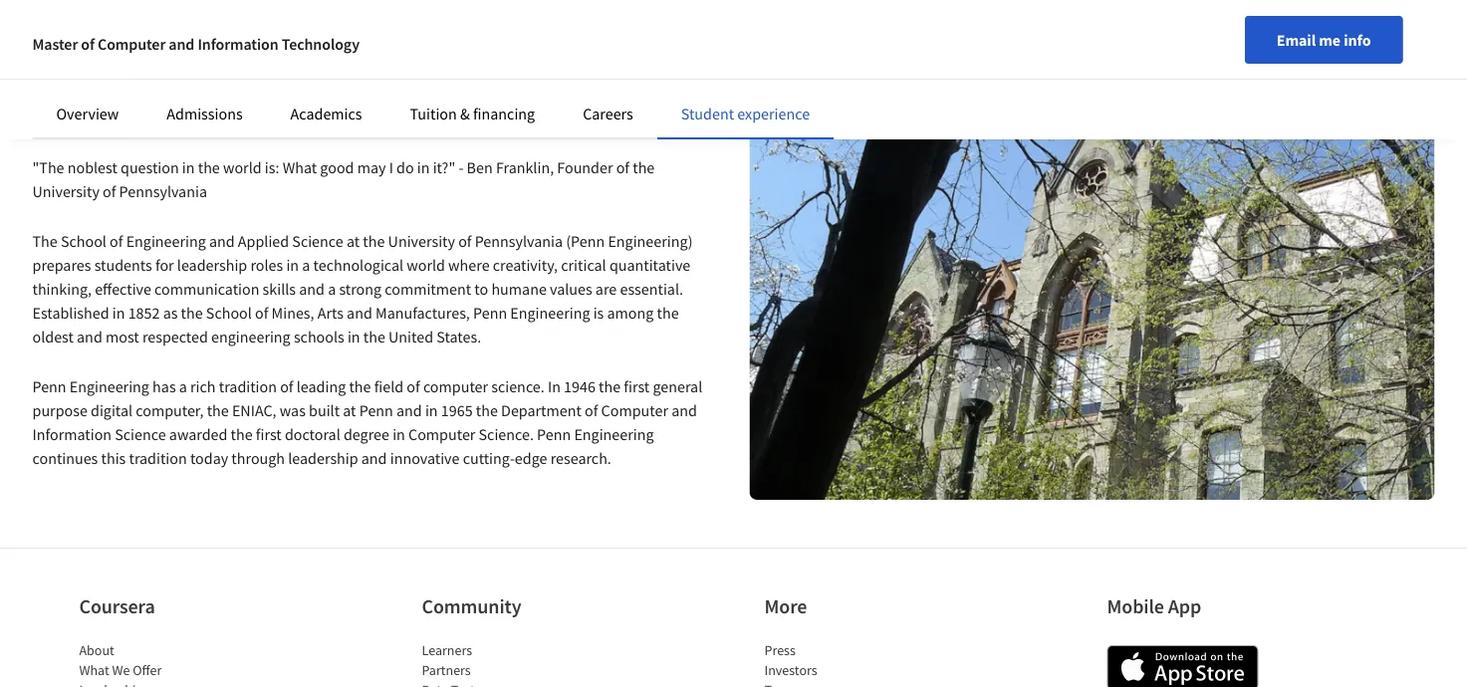 Task type: locate. For each thing, give the bounding box(es) containing it.
2 horizontal spatial computer
[[601, 401, 669, 421]]

for
[[155, 255, 174, 275]]

0 vertical spatial pennsylvania
[[273, 104, 436, 139]]

list for coursera
[[79, 641, 249, 688]]

in right question
[[182, 157, 195, 177]]

science
[[292, 231, 343, 251], [115, 425, 166, 444]]

university up commitment
[[388, 231, 455, 251]]

press
[[765, 642, 796, 660]]

0 vertical spatial at
[[347, 231, 360, 251]]

a right has
[[179, 377, 187, 397]]

0 horizontal spatial a
[[179, 377, 187, 397]]

we
[[112, 662, 130, 680]]

through
[[232, 448, 285, 468]]

continues
[[32, 448, 98, 468]]

science up the "technological"
[[292, 231, 343, 251]]

1 horizontal spatial computer
[[409, 425, 476, 444]]

ben
[[467, 157, 493, 177]]

overview
[[56, 104, 119, 124]]

applied
[[238, 231, 289, 251]]

0 vertical spatial about
[[32, 104, 106, 139]]

about up the what we offer link
[[79, 642, 114, 660]]

what right is:
[[283, 157, 317, 177]]

information up admissions link at the top left of the page
[[198, 34, 279, 54]]

what down about link
[[79, 662, 109, 680]]

information
[[198, 34, 279, 54], [32, 425, 112, 444]]

franklin,
[[496, 157, 554, 177]]

computer down 'general'
[[601, 401, 669, 421]]

0 vertical spatial what
[[283, 157, 317, 177]]

0 horizontal spatial science
[[115, 425, 166, 444]]

of down 1946
[[585, 401, 598, 421]]

list item
[[79, 681, 249, 688], [422, 681, 591, 688], [765, 681, 934, 688]]

2 horizontal spatial a
[[328, 279, 336, 299]]

arts
[[318, 303, 344, 323]]

2 vertical spatial computer
[[409, 425, 476, 444]]

united
[[389, 327, 434, 347]]

app
[[1169, 595, 1202, 620]]

a up arts
[[328, 279, 336, 299]]

learners partners
[[422, 642, 472, 680]]

engineering up research.
[[574, 425, 654, 444]]

first
[[624, 377, 650, 397], [256, 425, 282, 444]]

first left 'general'
[[624, 377, 650, 397]]

0 horizontal spatial tradition
[[129, 448, 187, 468]]

1 horizontal spatial list
[[422, 641, 591, 688]]

0 horizontal spatial list item
[[79, 681, 249, 688]]

about up "the
[[32, 104, 106, 139]]

tradition
[[219, 377, 277, 397], [129, 448, 187, 468]]

1 vertical spatial leadership
[[288, 448, 358, 468]]

pennsylvania up 'may'
[[273, 104, 436, 139]]

at
[[347, 231, 360, 251], [343, 401, 356, 421]]

and left "applied" at the left of page
[[209, 231, 235, 251]]

science inside penn engineering has a rich tradition of leading the field of computer science. in 1946 the first general purpose digital computer, the eniac, was built at penn and in 1965 the department of computer and information science awarded the first doctoral degree in computer science. penn engineering continues this tradition today through leadership and innovative cutting-edge research.
[[115, 425, 166, 444]]

2 vertical spatial university
[[388, 231, 455, 251]]

students
[[94, 255, 152, 275]]

of right master
[[81, 34, 95, 54]]

download on the app store image
[[1108, 646, 1259, 688]]

0 vertical spatial tradition
[[219, 377, 277, 397]]

learners
[[422, 642, 472, 660]]

1 horizontal spatial leadership
[[288, 448, 358, 468]]

0 horizontal spatial leadership
[[177, 255, 247, 275]]

0 vertical spatial first
[[624, 377, 650, 397]]

1 vertical spatial world
[[407, 255, 445, 275]]

computer right master
[[98, 34, 166, 54]]

list item down offer
[[79, 681, 249, 688]]

3 list from the left
[[765, 641, 934, 688]]

1 horizontal spatial pennsylvania
[[273, 104, 436, 139]]

investors link
[[765, 662, 818, 680]]

email me info
[[1277, 30, 1372, 50]]

0 vertical spatial leadership
[[177, 255, 247, 275]]

about
[[32, 104, 106, 139], [79, 642, 114, 660]]

today
[[190, 448, 228, 468]]

partners link
[[422, 662, 471, 680]]

academics
[[291, 104, 362, 124]]

engineering down values
[[511, 303, 590, 323]]

computer down 1965
[[409, 425, 476, 444]]

of up where
[[459, 231, 472, 251]]

tradition up eniac,
[[219, 377, 277, 397]]

engineering)
[[608, 231, 693, 251]]

first up "through"
[[256, 425, 282, 444]]

tradition right this
[[129, 448, 187, 468]]

values
[[550, 279, 593, 299]]

what inside about what we offer
[[79, 662, 109, 680]]

the
[[198, 157, 220, 177], [633, 157, 655, 177], [363, 231, 385, 251], [181, 303, 203, 323], [657, 303, 679, 323], [364, 327, 386, 347], [349, 377, 371, 397], [599, 377, 621, 397], [207, 401, 229, 421], [476, 401, 498, 421], [231, 425, 253, 444]]

schools
[[294, 327, 345, 347]]

list containing learners
[[422, 641, 591, 688]]

what
[[283, 157, 317, 177], [79, 662, 109, 680]]

to
[[475, 279, 488, 299]]

school up engineering
[[206, 303, 252, 323]]

at up the "technological"
[[347, 231, 360, 251]]

0 horizontal spatial school
[[61, 231, 107, 251]]

the right 1946
[[599, 377, 621, 397]]

1 vertical spatial about
[[79, 642, 114, 660]]

university down "the
[[32, 181, 100, 201]]

1 vertical spatial university
[[32, 181, 100, 201]]

engineering
[[126, 231, 206, 251], [511, 303, 590, 323], [70, 377, 149, 397], [574, 425, 654, 444]]

1 vertical spatial pennsylvania
[[119, 181, 207, 201]]

prepares
[[32, 255, 91, 275]]

1 list from the left
[[79, 641, 249, 688]]

student experience
[[681, 104, 810, 124]]

0 horizontal spatial first
[[256, 425, 282, 444]]

2 horizontal spatial list item
[[765, 681, 934, 688]]

pennsylvania down question
[[119, 181, 207, 201]]

0 vertical spatial school
[[61, 231, 107, 251]]

essential.
[[620, 279, 684, 299]]

penn
[[473, 303, 507, 323], [32, 377, 66, 397], [359, 401, 393, 421], [537, 425, 571, 444]]

general
[[653, 377, 703, 397]]

1 vertical spatial tradition
[[129, 448, 187, 468]]

0 horizontal spatial information
[[32, 425, 112, 444]]

of down noblest
[[103, 181, 116, 201]]

world left is:
[[223, 157, 262, 177]]

the school of engineering and applied science at the university of pennsylvania (penn engineering) prepares students for leadership roles in a technological world where creativity, critical quantitative thinking, effective communication skills and a strong commitment to humane values are essential. established in 1852 as the school of mines, arts and manufactures, penn engineering is among the oldest and most respected engineering schools in the united states.
[[32, 231, 693, 347]]

a inside penn engineering has a rich tradition of leading the field of computer science. in 1946 the first general purpose digital computer, the eniac, was built at penn and in 1965 the department of computer and information science awarded the first doctoral degree in computer science. penn engineering continues this tradition today through leadership and innovative cutting-edge research.
[[179, 377, 187, 397]]

science inside the school of engineering and applied science at the university of pennsylvania (penn engineering) prepares students for leadership roles in a technological world where creativity, critical quantitative thinking, effective communication skills and a strong commitment to humane values are essential. established in 1852 as the school of mines, arts and manufactures, penn engineering is among the oldest and most respected engineering schools in the united states.
[[292, 231, 343, 251]]

2 horizontal spatial university
[[388, 231, 455, 251]]

eniac,
[[232, 401, 277, 421]]

creativity,
[[493, 255, 558, 275]]

it?"
[[433, 157, 456, 177]]

0 vertical spatial a
[[302, 255, 310, 275]]

leadership inside the school of engineering and applied science at the university of pennsylvania (penn engineering) prepares students for leadership roles in a technological world where creativity, critical quantitative thinking, effective communication skills and a strong commitment to humane values are essential. established in 1852 as the school of mines, arts and manufactures, penn engineering is among the oldest and most respected engineering schools in the united states.
[[177, 255, 247, 275]]

was
[[280, 401, 306, 421]]

world
[[223, 157, 262, 177], [407, 255, 445, 275]]

1 horizontal spatial information
[[198, 34, 279, 54]]

list
[[79, 641, 249, 688], [422, 641, 591, 688], [765, 641, 934, 688]]

0 horizontal spatial list
[[79, 641, 249, 688]]

2 horizontal spatial list
[[765, 641, 934, 688]]

school
[[61, 231, 107, 251], [206, 303, 252, 323]]

2 horizontal spatial pennsylvania
[[475, 231, 563, 251]]

pennsylvania up creativity,
[[475, 231, 563, 251]]

2 vertical spatial a
[[179, 377, 187, 397]]

school up prepares
[[61, 231, 107, 251]]

3 list item from the left
[[765, 681, 934, 688]]

2 list from the left
[[422, 641, 591, 688]]

list item for community
[[422, 681, 591, 688]]

1 vertical spatial school
[[206, 303, 252, 323]]

1 horizontal spatial first
[[624, 377, 650, 397]]

world inside the school of engineering and applied science at the university of pennsylvania (penn engineering) prepares students for leadership roles in a technological world where creativity, critical quantitative thinking, effective communication skills and a strong commitment to humane values are essential. established in 1852 as the school of mines, arts and manufactures, penn engineering is among the oldest and most respected engineering schools in the united states.
[[407, 255, 445, 275]]

1 vertical spatial at
[[343, 401, 356, 421]]

more
[[765, 595, 808, 620]]

about university of pennsylvania
[[32, 104, 436, 139]]

1 list item from the left
[[79, 681, 249, 688]]

world up commitment
[[407, 255, 445, 275]]

information up continues
[[32, 425, 112, 444]]

0 vertical spatial information
[[198, 34, 279, 54]]

i
[[389, 157, 393, 177]]

university up question
[[111, 104, 238, 139]]

world inside "the noblest question in the world is: what good may i do in it?" - ben franklin, founder of the university of pennsylvania
[[223, 157, 262, 177]]

0 horizontal spatial world
[[223, 157, 262, 177]]

cutting-
[[463, 448, 515, 468]]

2 list item from the left
[[422, 681, 591, 688]]

as
[[163, 303, 178, 323]]

email
[[1277, 30, 1317, 50]]

at inside penn engineering has a rich tradition of leading the field of computer science. in 1946 the first general purpose digital computer, the eniac, was built at penn and in 1965 the department of computer and information science awarded the first doctoral degree in computer science. penn engineering continues this tradition today through leadership and innovative cutting-edge research.
[[343, 401, 356, 421]]

leadership
[[177, 255, 247, 275], [288, 448, 358, 468]]

1 horizontal spatial what
[[283, 157, 317, 177]]

science up this
[[115, 425, 166, 444]]

1 vertical spatial science
[[115, 425, 166, 444]]

penn down to
[[473, 303, 507, 323]]

0 horizontal spatial computer
[[98, 34, 166, 54]]

1 vertical spatial first
[[256, 425, 282, 444]]

0 horizontal spatial pennsylvania
[[119, 181, 207, 201]]

careers link
[[583, 104, 634, 124]]

leadership down "doctoral" at the left bottom of page
[[288, 448, 358, 468]]

2 vertical spatial pennsylvania
[[475, 231, 563, 251]]

list containing press
[[765, 641, 934, 688]]

leadership up 'communication'
[[177, 255, 247, 275]]

in right degree
[[393, 425, 405, 444]]

0 vertical spatial computer
[[98, 34, 166, 54]]

established
[[32, 303, 109, 323]]

0 vertical spatial university
[[111, 104, 238, 139]]

technological
[[313, 255, 404, 275]]

1 horizontal spatial list item
[[422, 681, 591, 688]]

computer
[[423, 377, 488, 397]]

about inside about what we offer
[[79, 642, 114, 660]]

1 horizontal spatial science
[[292, 231, 343, 251]]

at inside the school of engineering and applied science at the university of pennsylvania (penn engineering) prepares students for leadership roles in a technological world where creativity, critical quantitative thinking, effective communication skills and a strong commitment to humane values are essential. established in 1852 as the school of mines, arts and manufactures, penn engineering is among the oldest and most respected engineering schools in the united states.
[[347, 231, 360, 251]]

about for about what we offer
[[79, 642, 114, 660]]

at right built
[[343, 401, 356, 421]]

and down "established" on the left top of the page
[[77, 327, 102, 347]]

engineering up for
[[126, 231, 206, 251]]

community
[[422, 595, 522, 620]]

list containing about
[[79, 641, 249, 688]]

noblest
[[67, 157, 117, 177]]

list item down partners link
[[422, 681, 591, 688]]

of up engineering
[[255, 303, 268, 323]]

university
[[111, 104, 238, 139], [32, 181, 100, 201], [388, 231, 455, 251]]

1 vertical spatial information
[[32, 425, 112, 444]]

and
[[169, 34, 195, 54], [209, 231, 235, 251], [299, 279, 325, 299], [347, 303, 372, 323], [77, 327, 102, 347], [397, 401, 422, 421], [672, 401, 697, 421], [362, 448, 387, 468]]

0 horizontal spatial what
[[79, 662, 109, 680]]

1 horizontal spatial world
[[407, 255, 445, 275]]

a right roles on the top left of the page
[[302, 255, 310, 275]]

0 horizontal spatial university
[[32, 181, 100, 201]]

about for about university of pennsylvania
[[32, 104, 106, 139]]

leading
[[297, 377, 346, 397]]

press investors
[[765, 642, 818, 680]]

1 horizontal spatial university
[[111, 104, 238, 139]]

in left 1965
[[425, 401, 438, 421]]

0 vertical spatial science
[[292, 231, 343, 251]]

penn inside the school of engineering and applied science at the university of pennsylvania (penn engineering) prepares students for leadership roles in a technological world where creativity, critical quantitative thinking, effective communication skills and a strong commitment to humane values are essential. established in 1852 as the school of mines, arts and manufactures, penn engineering is among the oldest and most respected engineering schools in the united states.
[[473, 303, 507, 323]]

list item down investors link
[[765, 681, 934, 688]]

strong
[[339, 279, 382, 299]]

1 vertical spatial what
[[79, 662, 109, 680]]

0 vertical spatial world
[[223, 157, 262, 177]]



Task type: describe. For each thing, give the bounding box(es) containing it.
in right roles on the top left of the page
[[286, 255, 299, 275]]

among
[[607, 303, 654, 323]]

tuition
[[410, 104, 457, 124]]

1 horizontal spatial school
[[206, 303, 252, 323]]

critical
[[561, 255, 607, 275]]

university inside the school of engineering and applied science at the university of pennsylvania (penn engineering) prepares students for leadership roles in a technological world where creativity, critical quantitative thinking, effective communication skills and a strong commitment to humane values are essential. established in 1852 as the school of mines, arts and manufactures, penn engineering is among the oldest and most respected engineering schools in the united states.
[[388, 231, 455, 251]]

commitment
[[385, 279, 471, 299]]

the down eniac,
[[231, 425, 253, 444]]

what inside "the noblest question in the world is: what good may i do in it?" - ben franklin, founder of the university of pennsylvania
[[283, 157, 317, 177]]

and down 'strong'
[[347, 303, 372, 323]]

in
[[548, 377, 561, 397]]

the
[[32, 231, 58, 251]]

leadership inside penn engineering has a rich tradition of leading the field of computer science. in 1946 the first general purpose digital computer, the eniac, was built at penn and in 1965 the department of computer and information science awarded the first doctoral degree in computer science. penn engineering continues this tradition today through leadership and innovative cutting-edge research.
[[288, 448, 358, 468]]

&
[[460, 104, 470, 124]]

master of computer and information technology
[[32, 34, 360, 54]]

student
[[681, 104, 734, 124]]

thinking,
[[32, 279, 92, 299]]

list item for coursera
[[79, 681, 249, 688]]

admissions link
[[167, 104, 243, 124]]

the down essential.
[[657, 303, 679, 323]]

and down field
[[397, 401, 422, 421]]

1 vertical spatial computer
[[601, 401, 669, 421]]

oldest
[[32, 327, 74, 347]]

is:
[[265, 157, 279, 177]]

department
[[501, 401, 582, 421]]

roles
[[251, 255, 283, 275]]

email me info button
[[1245, 16, 1404, 64]]

partners
[[422, 662, 471, 680]]

1 vertical spatial a
[[328, 279, 336, 299]]

the up the "technological"
[[363, 231, 385, 251]]

good
[[320, 157, 354, 177]]

about what we offer
[[79, 642, 162, 680]]

and up arts
[[299, 279, 325, 299]]

technology
[[282, 34, 360, 54]]

manufactures,
[[376, 303, 470, 323]]

about link
[[79, 642, 114, 660]]

pennsylvania inside "the noblest question in the world is: what good may i do in it?" - ben franklin, founder of the university of pennsylvania
[[119, 181, 207, 201]]

awarded
[[169, 425, 228, 444]]

press link
[[765, 642, 796, 660]]

the down the about university of pennsylvania
[[198, 157, 220, 177]]

engineering up digital
[[70, 377, 149, 397]]

innovative
[[390, 448, 460, 468]]

has
[[153, 377, 176, 397]]

may
[[357, 157, 386, 177]]

humane
[[492, 279, 547, 299]]

1852
[[128, 303, 160, 323]]

is
[[594, 303, 604, 323]]

list for community
[[422, 641, 591, 688]]

built
[[309, 401, 340, 421]]

of right the founder
[[617, 157, 630, 177]]

the down rich
[[207, 401, 229, 421]]

this
[[101, 448, 126, 468]]

states.
[[437, 327, 481, 347]]

of right field
[[407, 377, 420, 397]]

tuition & financing link
[[410, 104, 535, 124]]

mines,
[[272, 303, 314, 323]]

overview link
[[56, 104, 119, 124]]

the right the founder
[[633, 157, 655, 177]]

-
[[459, 157, 464, 177]]

info
[[1344, 30, 1372, 50]]

penn down department
[[537, 425, 571, 444]]

skills
[[263, 279, 296, 299]]

experience
[[738, 104, 810, 124]]

quantitative
[[610, 255, 691, 275]]

respected
[[142, 327, 208, 347]]

1 horizontal spatial a
[[302, 255, 310, 275]]

university inside "the noblest question in the world is: what good may i do in it?" - ben franklin, founder of the university of pennsylvania
[[32, 181, 100, 201]]

and down degree
[[362, 448, 387, 468]]

the left united
[[364, 327, 386, 347]]

where
[[449, 255, 490, 275]]

science.
[[492, 377, 545, 397]]

"the noblest question in the world is: what good may i do in it?" - ben franklin, founder of the university of pennsylvania
[[32, 157, 655, 201]]

penn up degree
[[359, 401, 393, 421]]

computer,
[[136, 401, 204, 421]]

(penn
[[566, 231, 605, 251]]

founder
[[557, 157, 613, 177]]

effective
[[95, 279, 151, 299]]

"the
[[32, 157, 64, 177]]

penn up 'purpose'
[[32, 377, 66, 397]]

digital
[[91, 401, 133, 421]]

the right as
[[181, 303, 203, 323]]

field
[[374, 377, 404, 397]]

1 horizontal spatial tradition
[[219, 377, 277, 397]]

in up most
[[112, 303, 125, 323]]

what we offer link
[[79, 662, 162, 680]]

investors
[[765, 662, 818, 680]]

rich
[[190, 377, 216, 397]]

are
[[596, 279, 617, 299]]

penn engineering has a rich tradition of leading the field of computer science. in 1946 the first general purpose digital computer, the eniac, was built at penn and in 1965 the department of computer and information science awarded the first doctoral degree in computer science. penn engineering continues this tradition today through leadership and innovative cutting-edge research.
[[32, 377, 703, 468]]

and down 'general'
[[672, 401, 697, 421]]

me
[[1320, 30, 1341, 50]]

communication
[[155, 279, 260, 299]]

careers
[[583, 104, 634, 124]]

doctoral
[[285, 425, 341, 444]]

pennsylvania inside the school of engineering and applied science at the university of pennsylvania (penn engineering) prepares students for leadership roles in a technological world where creativity, critical quantitative thinking, effective communication skills and a strong commitment to humane values are essential. established in 1852 as the school of mines, arts and manufactures, penn engineering is among the oldest and most respected engineering schools in the united states.
[[475, 231, 563, 251]]

of up is:
[[243, 104, 268, 139]]

and up admissions link at the top left of the page
[[169, 34, 195, 54]]

admissions
[[167, 104, 243, 124]]

in right do
[[417, 157, 430, 177]]

engineering
[[211, 327, 291, 347]]

the left field
[[349, 377, 371, 397]]

list for more
[[765, 641, 934, 688]]

of up was
[[280, 377, 293, 397]]

most
[[106, 327, 139, 347]]

tuition & financing
[[410, 104, 535, 124]]

list item for more
[[765, 681, 934, 688]]

of up students at the top left
[[110, 231, 123, 251]]

master
[[32, 34, 78, 54]]

information inside penn engineering has a rich tradition of leading the field of computer science. in 1946 the first general purpose digital computer, the eniac, was built at penn and in 1965 the department of computer and information science awarded the first doctoral degree in computer science. penn engineering continues this tradition today through leadership and innovative cutting-edge research.
[[32, 425, 112, 444]]

in right schools
[[348, 327, 360, 347]]

the right 1965
[[476, 401, 498, 421]]

financing
[[473, 104, 535, 124]]

research.
[[551, 448, 612, 468]]

academics link
[[291, 104, 362, 124]]

mobile
[[1108, 595, 1165, 620]]



Task type: vqa. For each thing, say whether or not it's contained in the screenshot.


